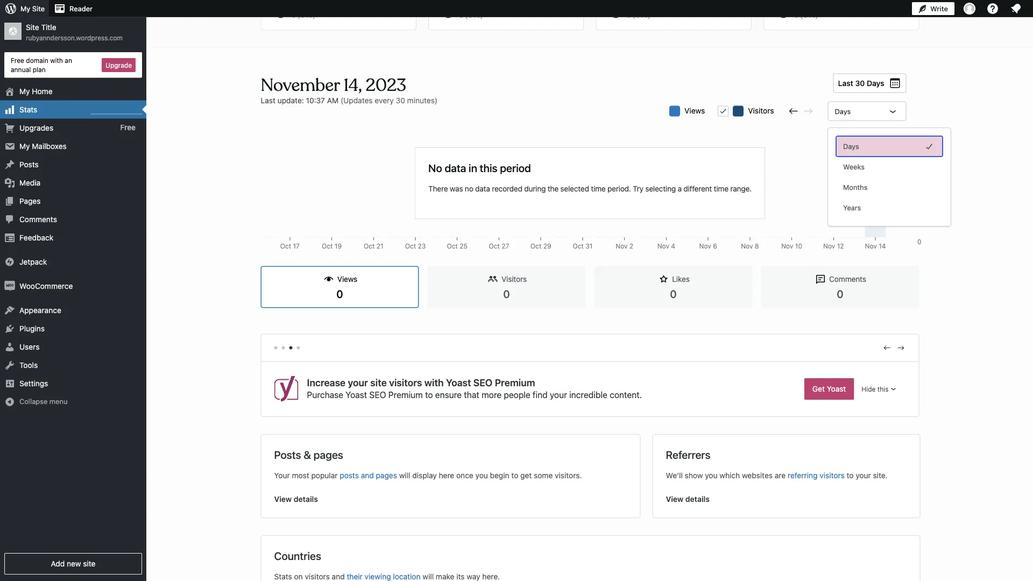 Task type: locate. For each thing, give the bounding box(es) containing it.
27
[[502, 243, 510, 250]]

17
[[293, 243, 300, 250]]

days up weeks at the top right of the page
[[844, 142, 860, 150]]

nov left 12
[[824, 243, 836, 250]]

1 horizontal spatial view
[[666, 495, 684, 504]]

mailboxes
[[32, 142, 67, 151]]

pages right posts on the bottom left
[[376, 471, 397, 480]]

oct left 21
[[364, 243, 375, 250]]

0 horizontal spatial time
[[591, 184, 606, 193]]

0 vertical spatial pages
[[314, 448, 343, 461]]

1 vertical spatial data
[[475, 184, 490, 193]]

0 horizontal spatial posts
[[19, 160, 39, 169]]

1 horizontal spatial views
[[685, 106, 705, 115]]

2023
[[366, 74, 406, 96]]

0 horizontal spatial stats
[[19, 105, 37, 114]]

0 horizontal spatial comments
[[19, 215, 57, 224]]

appearance
[[19, 306, 61, 315]]

my left home
[[19, 87, 30, 96]]

view down we'll
[[666, 495, 684, 504]]

more
[[482, 390, 502, 400]]

selected
[[561, 184, 589, 193]]

2 left "nov 4"
[[630, 243, 634, 250]]

posts & pages
[[274, 448, 343, 461]]

oct for oct 27
[[489, 243, 500, 250]]

nov
[[616, 243, 628, 250], [658, 243, 670, 250], [700, 243, 712, 250], [742, 243, 753, 250], [782, 243, 794, 250], [824, 243, 836, 250], [866, 243, 878, 250]]

1 vertical spatial my
[[19, 87, 30, 96]]

nov for nov 6
[[700, 243, 712, 250]]

view details down most
[[274, 495, 318, 504]]

1 vertical spatial and
[[332, 573, 345, 581]]

oct left 23
[[405, 243, 416, 250]]

1 horizontal spatial details
[[686, 495, 710, 504]]

1 vertical spatial visitors
[[820, 471, 845, 480]]

time left range.
[[714, 184, 729, 193]]

with left an
[[50, 57, 63, 64]]

nov 14
[[866, 243, 887, 250]]

29
[[544, 243, 552, 250]]

1 horizontal spatial you
[[705, 471, 718, 480]]

site
[[32, 5, 45, 13], [26, 23, 39, 32]]

8 oct from the left
[[573, 243, 584, 250]]

2 for nov 2
[[630, 243, 634, 250]]

1 vertical spatial img image
[[4, 281, 15, 292]]

1 horizontal spatial posts
[[274, 448, 301, 461]]

0 vertical spatial views
[[685, 106, 705, 115]]

1 vertical spatial pages
[[376, 471, 397, 480]]

to left the ensure at the bottom
[[425, 390, 433, 400]]

1 vertical spatial comments
[[830, 275, 867, 284]]

0 vertical spatial this
[[480, 162, 498, 174]]

manage your notifications image
[[1010, 2, 1023, 15]]

my for my mailboxes
[[19, 142, 30, 151]]

details down show
[[686, 495, 710, 504]]

last up the days dropdown button on the top right of page
[[839, 79, 854, 87]]

views inside views 0
[[337, 275, 358, 284]]

you right show
[[705, 471, 718, 480]]

1 100,000 from the top
[[897, 131, 922, 138]]

1 vertical spatial 100,000
[[897, 243, 922, 250]]

3 oct from the left
[[364, 243, 375, 250]]

2 vertical spatial visitors
[[305, 573, 330, 581]]

0 horizontal spatial you
[[476, 471, 488, 480]]

0 horizontal spatial view details link
[[274, 494, 628, 505]]

location
[[393, 573, 421, 581]]

img image for woocommerce
[[4, 281, 15, 292]]

2 details from the left
[[686, 495, 710, 504]]

popular
[[311, 471, 338, 480]]

time left the period.
[[591, 184, 606, 193]]

premium
[[389, 390, 423, 400]]

get yoast
[[813, 385, 847, 394]]

8
[[755, 243, 759, 250]]

oct for oct 17
[[280, 243, 291, 250]]

nov left 6
[[700, 243, 712, 250]]

0 horizontal spatial with
[[50, 57, 63, 64]]

countries heading
[[274, 549, 321, 563]]

with inside the free domain with an annual plan
[[50, 57, 63, 64]]

1 vertical spatial will
[[423, 573, 434, 581]]

my site link
[[0, 0, 49, 17]]

site up seo
[[371, 377, 387, 389]]

2 view details link from the left
[[666, 494, 907, 505]]

1 view details from the left
[[274, 495, 318, 504]]

oct left 31
[[573, 243, 584, 250]]

2 vertical spatial your
[[856, 471, 872, 480]]

4 %) from the left
[[808, 10, 819, 19]]

%)
[[305, 10, 316, 19], [473, 10, 483, 19], [641, 10, 651, 19], [808, 10, 819, 19]]

19
[[335, 243, 342, 250]]

stats inside stats link
[[19, 105, 37, 114]]

reader link
[[49, 0, 97, 17]]

hide this
[[862, 386, 889, 393]]

yoast right get
[[827, 385, 847, 394]]

your right increase
[[348, 377, 368, 389]]

Years button
[[837, 198, 943, 218]]

img image left woocommerce
[[4, 281, 15, 292]]

1 view details link from the left
[[274, 494, 628, 505]]

3 ( from the left
[[633, 10, 636, 19]]

0 horizontal spatial data
[[445, 162, 466, 174]]

days for days button
[[844, 142, 860, 150]]

1 img image from the top
[[4, 257, 15, 267]]

2 nov from the left
[[658, 243, 670, 250]]

view details link down here
[[274, 494, 628, 505]]

option group
[[837, 137, 943, 218]]

2 vertical spatial days
[[844, 142, 860, 150]]

4 nov from the left
[[742, 243, 753, 250]]

0 vertical spatial visitors
[[389, 377, 422, 389]]

1 nov from the left
[[616, 243, 628, 250]]

oct 17
[[280, 243, 300, 250]]

0 vertical spatial visitors
[[749, 106, 775, 115]]

2 100,000 from the top
[[897, 243, 922, 250]]

23
[[418, 243, 426, 250]]

1 horizontal spatial will
[[423, 573, 434, 581]]

yoast
[[446, 377, 471, 389], [827, 385, 847, 394], [346, 390, 367, 400]]

1 horizontal spatial time
[[714, 184, 729, 193]]

site left "title"
[[26, 23, 39, 32]]

we'll show you which websites are referring visitors to your site.
[[666, 471, 888, 480]]

0 horizontal spatial view details
[[274, 495, 318, 504]]

stats down my home
[[19, 105, 37, 114]]

oct left 19
[[322, 243, 333, 250]]

0 vertical spatial my
[[20, 5, 30, 13]]

1 horizontal spatial site
[[371, 377, 387, 389]]

1 horizontal spatial your
[[550, 390, 567, 400]]

referring visitors link
[[788, 471, 845, 480]]

free down the 'highest hourly views 0' "image" at the top left of page
[[120, 123, 136, 132]]

oct left the 17
[[280, 243, 291, 250]]

7 oct from the left
[[531, 243, 542, 250]]

1 %) from the left
[[305, 10, 316, 19]]

(
[[297, 10, 300, 19], [465, 10, 468, 19], [633, 10, 636, 19], [801, 10, 804, 19]]

free domain with an annual plan
[[11, 57, 72, 73]]

no
[[429, 162, 442, 174]]

nov 4
[[658, 243, 676, 250]]

1 horizontal spatial and
[[361, 471, 374, 480]]

to left get
[[512, 471, 519, 480]]

3 nov from the left
[[700, 243, 712, 250]]

days inside option group
[[844, 142, 860, 150]]

0 vertical spatial your
[[348, 377, 368, 389]]

1 vertical spatial last
[[261, 96, 276, 105]]

1 vertical spatial 2
[[630, 243, 634, 250]]

1 horizontal spatial pages
[[376, 471, 397, 480]]

1 horizontal spatial last
[[839, 79, 854, 87]]

you
[[476, 471, 488, 480], [705, 471, 718, 480]]

with up the ensure at the bottom
[[425, 377, 444, 389]]

will left make
[[423, 573, 434, 581]]

referrers
[[666, 448, 711, 461]]

visitors up premium
[[389, 377, 422, 389]]

2 view from the left
[[666, 495, 684, 504]]

help image
[[987, 2, 1000, 15]]

oct left 25
[[447, 243, 458, 250]]

your most popular posts and pages will display here once you begin to get some visitors.
[[274, 471, 582, 480]]

free up annual plan
[[11, 57, 24, 64]]

1 horizontal spatial with
[[425, 377, 444, 389]]

0 vertical spatial and
[[361, 471, 374, 480]]

site up "title"
[[32, 5, 45, 13]]

0 vertical spatial free
[[11, 57, 24, 64]]

get
[[521, 471, 532, 480]]

to left site.
[[847, 471, 854, 480]]

0 vertical spatial stats
[[19, 105, 37, 114]]

5 oct from the left
[[447, 243, 458, 250]]

0 vertical spatial posts
[[19, 160, 39, 169]]

0 vertical spatial will
[[399, 471, 411, 480]]

details down most
[[294, 495, 318, 504]]

1 horizontal spatial view details link
[[666, 494, 907, 505]]

oct 23
[[405, 243, 426, 250]]

site right new in the bottom of the page
[[83, 560, 96, 569]]

days down last 30 days
[[835, 107, 851, 115]]

1 horizontal spatial free
[[120, 123, 136, 132]]

begin
[[490, 471, 510, 480]]

posts link
[[0, 155, 146, 174]]

yoast left seo
[[346, 390, 367, 400]]

1 horizontal spatial visitors
[[749, 106, 775, 115]]

oct 31
[[573, 243, 593, 250]]

0 horizontal spatial last
[[261, 96, 276, 105]]

comments 0
[[830, 275, 867, 300]]

to
[[425, 390, 433, 400], [512, 471, 519, 480], [847, 471, 854, 480]]

stats for stats on visitors and their viewing location will make its way here.
[[274, 573, 292, 581]]

1 vertical spatial posts
[[274, 448, 301, 461]]

0 horizontal spatial this
[[480, 162, 498, 174]]

img image left the 'jetpack'
[[4, 257, 15, 267]]

november
[[261, 74, 340, 96]]

1 horizontal spatial this
[[878, 386, 889, 393]]

stats
[[19, 105, 37, 114], [274, 573, 292, 581]]

posts up media
[[19, 160, 39, 169]]

1 horizontal spatial view details
[[666, 495, 710, 504]]

and left the 'their'
[[332, 573, 345, 581]]

weeks
[[844, 163, 865, 171]]

comments for comments 0
[[830, 275, 867, 284]]

site for your
[[371, 377, 387, 389]]

1 vertical spatial free
[[120, 123, 136, 132]]

free
[[11, 57, 24, 64], [120, 123, 136, 132]]

add
[[51, 560, 65, 569]]

comments up feedback in the left top of the page
[[19, 215, 57, 224]]

Weeks button
[[837, 157, 943, 177]]

comments down 12
[[830, 275, 867, 284]]

nov left 4
[[658, 243, 670, 250]]

6 nov from the left
[[824, 243, 836, 250]]

1 view from the left
[[274, 495, 292, 504]]

100,000 right the 14
[[897, 243, 922, 250]]

yoast up the ensure at the bottom
[[446, 377, 471, 389]]

data right no
[[475, 184, 490, 193]]

nov 2
[[616, 243, 634, 250]]

this right hide
[[878, 386, 889, 393]]

10:37
[[306, 96, 325, 105]]

nov left 8
[[742, 243, 753, 250]]

my left reader link
[[20, 5, 30, 13]]

1 vertical spatial site
[[83, 560, 96, 569]]

oct 19
[[322, 243, 342, 250]]

2 oct from the left
[[322, 243, 333, 250]]

update:
[[278, 96, 304, 105]]

try
[[633, 184, 644, 193]]

visitors right referring
[[820, 471, 845, 480]]

3 0 ( 0 %) from the left
[[627, 10, 651, 19]]

1 ( from the left
[[297, 10, 300, 19]]

1 oct from the left
[[280, 243, 291, 250]]

0 vertical spatial 100,000
[[897, 131, 922, 138]]

will left display
[[399, 471, 411, 480]]

oct left 27
[[489, 243, 500, 250]]

pages right &
[[314, 448, 343, 461]]

appearance link
[[0, 301, 146, 320]]

0 horizontal spatial details
[[294, 495, 318, 504]]

0 inside the visitors 0
[[504, 287, 510, 300]]

posts left &
[[274, 448, 301, 461]]

1 horizontal spatial visitors
[[389, 377, 422, 389]]

img image
[[4, 257, 15, 267], [4, 281, 15, 292]]

an
[[65, 57, 72, 64]]

2 horizontal spatial yoast
[[827, 385, 847, 394]]

my down upgrades
[[19, 142, 30, 151]]

0 inside views 0
[[337, 287, 343, 300]]

site inside increase your site visitors with yoast seo premium purchase yoast seo premium to ensure that more people find your incredible content.
[[371, 377, 387, 389]]

0 horizontal spatial views
[[337, 275, 358, 284]]

nov left the 14
[[866, 243, 878, 250]]

7 nov from the left
[[866, 243, 878, 250]]

5 nov from the left
[[782, 243, 794, 250]]

different
[[684, 184, 712, 193]]

views
[[685, 106, 705, 115], [337, 275, 358, 284]]

2 inside the '100,000 2 0'
[[918, 131, 922, 138]]

my home link
[[0, 82, 146, 100]]

your left site.
[[856, 471, 872, 480]]

2 %) from the left
[[473, 10, 483, 19]]

last left update:
[[261, 96, 276, 105]]

days up the days dropdown button on the top right of page
[[867, 79, 885, 87]]

nov right 31
[[616, 243, 628, 250]]

view details down show
[[666, 495, 710, 504]]

1 vertical spatial this
[[878, 386, 889, 393]]

posts inside heading
[[274, 448, 301, 461]]

your right find
[[550, 390, 567, 400]]

img image inside woocommerce link
[[4, 281, 15, 292]]

view details link down are
[[666, 494, 907, 505]]

your
[[348, 377, 368, 389], [550, 390, 567, 400], [856, 471, 872, 480]]

settings
[[19, 379, 48, 388]]

0 horizontal spatial yoast
[[346, 390, 367, 400]]

new
[[67, 560, 81, 569]]

free inside the free domain with an annual plan
[[11, 57, 24, 64]]

2 horizontal spatial visitors
[[820, 471, 845, 480]]

100,000 up weeks button
[[897, 131, 922, 138]]

domain
[[26, 57, 48, 64]]

1 horizontal spatial 30
[[856, 79, 865, 87]]

0 vertical spatial last
[[839, 79, 854, 87]]

last inside button
[[839, 79, 854, 87]]

seo premium
[[474, 377, 536, 389]]

1 vertical spatial site
[[26, 23, 39, 32]]

0 horizontal spatial 2
[[630, 243, 634, 250]]

0 inside the '100,000 2 0'
[[918, 238, 922, 246]]

feedback link
[[0, 229, 146, 247]]

stats for stats
[[19, 105, 37, 114]]

add new site link
[[4, 553, 142, 575]]

0 vertical spatial 30
[[856, 79, 865, 87]]

2 up weeks button
[[918, 131, 922, 138]]

and right posts on the bottom left
[[361, 471, 374, 480]]

people
[[504, 390, 531, 400]]

2 horizontal spatial to
[[847, 471, 854, 480]]

1 details from the left
[[294, 495, 318, 504]]

2 img image from the top
[[4, 281, 15, 292]]

3 %) from the left
[[641, 10, 651, 19]]

2 you from the left
[[705, 471, 718, 480]]

once
[[457, 471, 474, 480]]

that
[[464, 390, 480, 400]]

1 horizontal spatial 2
[[918, 131, 922, 138]]

highest hourly views 0 image
[[91, 107, 142, 114]]

days inside dropdown button
[[835, 107, 851, 115]]

0 vertical spatial 2
[[918, 131, 922, 138]]

next image
[[897, 343, 906, 353]]

period
[[500, 162, 531, 174]]

details for referrers
[[686, 495, 710, 504]]

None checkbox
[[718, 106, 729, 117]]

0 horizontal spatial site
[[83, 560, 96, 569]]

nov for nov 8
[[742, 243, 753, 250]]

2 0 ( 0 %) from the left
[[459, 10, 483, 19]]

view down 'your'
[[274, 495, 292, 504]]

data left in
[[445, 162, 466, 174]]

you right once on the bottom of the page
[[476, 471, 488, 480]]

this right in
[[480, 162, 498, 174]]

0 horizontal spatial to
[[425, 390, 433, 400]]

posts
[[340, 471, 359, 480]]

2 vertical spatial my
[[19, 142, 30, 151]]

0 horizontal spatial 30
[[396, 96, 405, 105]]

1 horizontal spatial stats
[[274, 573, 292, 581]]

2
[[918, 131, 922, 138], [630, 243, 634, 250]]

1 horizontal spatial comments
[[830, 275, 867, 284]]

find
[[533, 390, 548, 400]]

nov left 10
[[782, 243, 794, 250]]

2 view details from the left
[[666, 495, 710, 504]]

view details
[[274, 495, 318, 504], [666, 495, 710, 504]]

0 horizontal spatial visitors
[[502, 275, 527, 284]]

0 vertical spatial site
[[371, 377, 387, 389]]

1 vertical spatial days
[[835, 107, 851, 115]]

its
[[457, 573, 465, 581]]

nov for nov 12
[[824, 243, 836, 250]]

1 vertical spatial stats
[[274, 573, 292, 581]]

visitors right on
[[305, 573, 330, 581]]

100,000 for 100,000 2 0
[[897, 131, 922, 138]]

21
[[377, 243, 384, 250]]

upgrade
[[106, 61, 132, 69]]

title
[[41, 23, 56, 32]]

1 vertical spatial with
[[425, 377, 444, 389]]

my mailboxes link
[[0, 137, 146, 155]]

0 horizontal spatial view
[[274, 495, 292, 504]]

oct left 29 on the top of the page
[[531, 243, 542, 250]]

1 horizontal spatial yoast
[[446, 377, 471, 389]]

30 up the days dropdown button on the top right of page
[[856, 79, 865, 87]]

0 inside likes 0
[[670, 287, 677, 300]]

oct for oct 19
[[322, 243, 333, 250]]

14
[[879, 243, 887, 250]]

4 oct from the left
[[405, 243, 416, 250]]

visitors
[[389, 377, 422, 389], [820, 471, 845, 480], [305, 573, 330, 581]]

my for my home
[[19, 87, 30, 96]]

site inside 'link'
[[83, 560, 96, 569]]

woocommerce
[[19, 282, 73, 291]]

visitors for visitors
[[749, 106, 775, 115]]

0 vertical spatial comments
[[19, 215, 57, 224]]

1 vertical spatial visitors
[[502, 275, 527, 284]]

4 0 ( 0 %) from the left
[[795, 10, 819, 19]]

last inside november 14, 2023 last update: 10:37 am (updates every 30 minutes)
[[261, 96, 276, 105]]

30 inside button
[[856, 79, 865, 87]]

0 vertical spatial with
[[50, 57, 63, 64]]

1 0 ( 0 %) from the left
[[291, 10, 316, 19]]

this inside hide this "button"
[[878, 386, 889, 393]]

30 right every
[[396, 96, 405, 105]]

0 horizontal spatial pages
[[314, 448, 343, 461]]

users link
[[0, 338, 146, 356]]

img image inside jetpack link
[[4, 257, 15, 267]]

stats left on
[[274, 573, 292, 581]]

6 oct from the left
[[489, 243, 500, 250]]



Task type: vqa. For each thing, say whether or not it's contained in the screenshot.
the right with
yes



Task type: describe. For each thing, give the bounding box(es) containing it.
plugins link
[[0, 320, 146, 338]]

here
[[439, 471, 455, 480]]

4 ( from the left
[[801, 10, 804, 19]]

hide
[[862, 386, 876, 393]]

referrers heading
[[666, 448, 711, 462]]

write link
[[913, 0, 955, 17]]

free for free domain with an annual plan
[[11, 57, 24, 64]]

site for new
[[83, 560, 96, 569]]

site inside site title rubyanndersson.wordpress.com
[[26, 23, 39, 32]]

views for views 0
[[337, 275, 358, 284]]

1 horizontal spatial data
[[475, 184, 490, 193]]

0 horizontal spatial your
[[348, 377, 368, 389]]

0 horizontal spatial and
[[332, 573, 345, 581]]

views 0
[[337, 275, 358, 300]]

a
[[678, 184, 682, 193]]

stats link
[[0, 100, 146, 119]]

nov 12
[[824, 243, 845, 250]]

oct 21
[[364, 243, 384, 250]]

yoast inside button
[[827, 385, 847, 394]]

make
[[436, 573, 455, 581]]

there
[[429, 184, 448, 193]]

november 14, 2023 last update: 10:37 am (updates every 30 minutes)
[[261, 74, 438, 105]]

nov for nov 10
[[782, 243, 794, 250]]

some
[[534, 471, 553, 480]]

2 horizontal spatial your
[[856, 471, 872, 480]]

view details for referrers
[[666, 495, 710, 504]]

oct 29
[[531, 243, 552, 250]]

viewing
[[365, 573, 391, 581]]

tools
[[19, 361, 38, 370]]

get yoast button
[[805, 379, 855, 400]]

to inside increase your site visitors with yoast seo premium purchase yoast seo premium to ensure that more people find your incredible content.
[[425, 390, 433, 400]]

25
[[460, 243, 468, 250]]

previous image
[[883, 343, 892, 353]]

comments for comments
[[19, 215, 57, 224]]

visitors inside increase your site visitors with yoast seo premium purchase yoast seo premium to ensure that more people find your incredible content.
[[389, 377, 422, 389]]

10
[[796, 243, 803, 250]]

last 30 days
[[839, 79, 885, 87]]

collapse menu
[[19, 397, 68, 405]]

jetpack
[[19, 257, 47, 266]]

oct 27
[[489, 243, 510, 250]]

1 you from the left
[[476, 471, 488, 480]]

selecting
[[646, 184, 676, 193]]

with inside increase your site visitors with yoast seo premium purchase yoast seo premium to ensure that more people find your incredible content.
[[425, 377, 444, 389]]

&
[[304, 448, 311, 461]]

content.
[[610, 390, 642, 400]]

range.
[[731, 184, 752, 193]]

0 vertical spatial data
[[445, 162, 466, 174]]

the
[[548, 184, 559, 193]]

oct for oct 23
[[405, 243, 416, 250]]

oct for oct 29
[[531, 243, 542, 250]]

reader
[[70, 5, 93, 13]]

view for posts & pages
[[274, 495, 292, 504]]

img image for jetpack
[[4, 257, 15, 267]]

media
[[19, 178, 41, 187]]

am
[[327, 96, 339, 105]]

countries
[[274, 550, 321, 562]]

pager controls element
[[261, 335, 919, 362]]

my mailboxes
[[19, 142, 67, 151]]

collapse menu link
[[0, 393, 146, 411]]

0 vertical spatial site
[[32, 5, 45, 13]]

posts for posts & pages
[[274, 448, 301, 461]]

users
[[19, 342, 40, 351]]

my for my site
[[20, 5, 30, 13]]

home
[[32, 87, 53, 96]]

way
[[467, 573, 481, 581]]

settings link
[[0, 375, 146, 393]]

we'll
[[666, 471, 683, 480]]

annual plan
[[11, 66, 46, 73]]

increase
[[307, 377, 346, 389]]

nov for nov 14
[[866, 243, 878, 250]]

0 inside comments 0
[[837, 287, 844, 300]]

100,000 for 100,000
[[897, 243, 922, 250]]

0 horizontal spatial visitors
[[305, 573, 330, 581]]

my profile image
[[964, 3, 976, 15]]

view details for posts & pages
[[274, 495, 318, 504]]

my site
[[20, 5, 45, 13]]

websites
[[742, 471, 773, 480]]

my home
[[19, 87, 53, 96]]

seo
[[370, 390, 386, 400]]

view details link for referrers
[[666, 494, 907, 505]]

in
[[469, 162, 478, 174]]

2 time from the left
[[714, 184, 729, 193]]

pages link
[[0, 192, 146, 210]]

views for views
[[685, 106, 705, 115]]

0 vertical spatial days
[[867, 79, 885, 87]]

12
[[838, 243, 845, 250]]

days button
[[828, 101, 907, 121]]

likes
[[673, 275, 690, 284]]

months
[[844, 183, 868, 191]]

0 horizontal spatial will
[[399, 471, 411, 480]]

free for free
[[120, 123, 136, 132]]

1 time from the left
[[591, 184, 606, 193]]

get
[[813, 385, 825, 394]]

1 horizontal spatial to
[[512, 471, 519, 480]]

oct for oct 21
[[364, 243, 375, 250]]

collapse
[[19, 397, 48, 405]]

visitors for visitors 0
[[502, 275, 527, 284]]

30 inside november 14, 2023 last update: 10:37 am (updates every 30 minutes)
[[396, 96, 405, 105]]

which
[[720, 471, 740, 480]]

pages inside heading
[[314, 448, 343, 461]]

nov for nov 2
[[616, 243, 628, 250]]

view for referrers
[[666, 495, 684, 504]]

on
[[294, 573, 303, 581]]

are
[[775, 471, 786, 480]]

Months button
[[837, 178, 943, 197]]

period.
[[608, 184, 631, 193]]

nov 8
[[742, 243, 759, 250]]

every
[[375, 96, 394, 105]]

oct for oct 25
[[447, 243, 458, 250]]

2 ( from the left
[[465, 10, 468, 19]]

no
[[465, 184, 474, 193]]

oct for oct 31
[[573, 243, 584, 250]]

2 for 100,000 2 0
[[918, 131, 922, 138]]

upgrade button
[[102, 58, 136, 72]]

100,000 2 0
[[897, 131, 922, 246]]

plugins
[[19, 324, 45, 333]]

media link
[[0, 174, 146, 192]]

write
[[931, 5, 949, 13]]

menu
[[49, 397, 68, 405]]

most
[[292, 471, 309, 480]]

add new site
[[51, 560, 96, 569]]

option group containing days
[[837, 137, 943, 218]]

days for the days dropdown button on the top right of page
[[835, 107, 851, 115]]

view details link for posts & pages
[[274, 494, 628, 505]]

posts for posts
[[19, 160, 39, 169]]

details for posts & pages
[[294, 495, 318, 504]]

their
[[347, 573, 363, 581]]

nov for nov 4
[[658, 243, 670, 250]]

posts & pages heading
[[274, 448, 343, 462]]

Days button
[[837, 137, 943, 156]]

nov 10
[[782, 243, 803, 250]]

referring
[[788, 471, 818, 480]]



